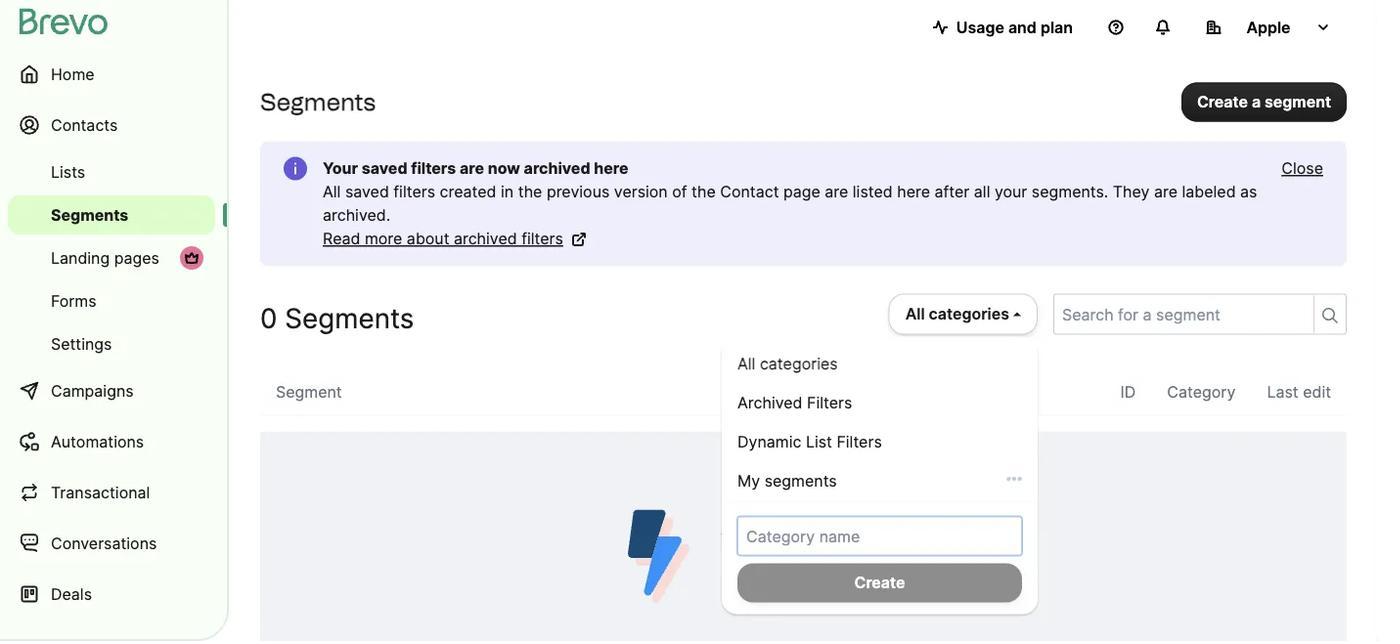 Task type: locate. For each thing, give the bounding box(es) containing it.
segments
[[260, 88, 376, 116], [51, 205, 129, 225], [285, 302, 414, 335]]

0 vertical spatial categories
[[929, 305, 1010, 324]]

lists link
[[8, 153, 215, 192]]

and
[[1009, 18, 1037, 37]]

1 horizontal spatial create
[[1197, 92, 1248, 111]]

create for create
[[855, 574, 905, 593]]

1 horizontal spatial categories
[[929, 305, 1010, 324]]

archived
[[738, 394, 803, 413]]

landing pages
[[51, 248, 159, 268]]

archived up previous
[[524, 159, 591, 178]]

don't
[[759, 530, 803, 552]]

all categories button
[[889, 294, 1038, 335]]

close link
[[1282, 157, 1324, 181]]

filters up created
[[411, 159, 456, 178]]

my
[[738, 472, 760, 491]]

filters
[[807, 394, 852, 413], [837, 433, 882, 452]]

0 horizontal spatial here
[[594, 159, 629, 178]]

create down any
[[855, 574, 905, 593]]

all categories
[[906, 305, 1010, 324], [738, 355, 838, 374]]

campaigns
[[51, 382, 134, 401]]

landing pages link
[[8, 239, 215, 278]]

are right they
[[1154, 182, 1178, 202]]

1 horizontal spatial all categories
[[906, 305, 1010, 324]]

0 vertical spatial all
[[323, 182, 341, 202]]

1 vertical spatial here
[[897, 182, 930, 202]]

1 horizontal spatial a
[[1252, 92, 1261, 111]]

here up the version
[[594, 159, 629, 178]]

1 vertical spatial categories
[[760, 355, 838, 374]]

1 vertical spatial archived
[[454, 229, 517, 248]]

1 vertical spatial all
[[906, 305, 925, 324]]

archived
[[524, 159, 591, 178], [454, 229, 517, 248]]

version
[[614, 182, 668, 202]]

create inside button
[[1197, 92, 1248, 111]]

0 vertical spatial all categories
[[906, 305, 1010, 324]]

0
[[260, 302, 277, 335]]

home link
[[8, 51, 215, 98]]

1 horizontal spatial archived
[[524, 159, 591, 178]]

are
[[460, 159, 484, 178], [825, 182, 849, 202], [1154, 182, 1178, 202]]

segments down read
[[285, 302, 414, 335]]

filters down previous
[[522, 229, 563, 248]]

saved
[[362, 159, 408, 178], [345, 182, 389, 202]]

are right the page
[[825, 182, 849, 202]]

a left the new
[[826, 563, 835, 582]]

here left after
[[897, 182, 930, 202]]

alert
[[260, 141, 1347, 267]]

transactional
[[51, 483, 150, 502]]

1 vertical spatial saved
[[345, 182, 389, 202]]

segment.
[[875, 563, 943, 582]]

create
[[775, 563, 822, 582]]

read more about archived filters
[[323, 229, 563, 248]]

create
[[1197, 92, 1248, 111], [855, 574, 905, 593]]

as
[[1241, 182, 1258, 202]]

0 vertical spatial a
[[1252, 92, 1261, 111]]

usage
[[957, 18, 1005, 37]]

filters right list at the right
[[837, 433, 882, 452]]

0 vertical spatial filters
[[807, 394, 852, 413]]

0 vertical spatial create
[[1197, 92, 1248, 111]]

1 horizontal spatial segments.
[[1032, 182, 1109, 202]]

categories
[[929, 305, 1010, 324], [760, 355, 838, 374]]

segments. up segment.
[[890, 530, 980, 552]]

0 vertical spatial archived
[[524, 159, 591, 178]]

filters up list at the right
[[807, 394, 852, 413]]

usage and plan button
[[917, 8, 1089, 47]]

segments up your at top left
[[260, 88, 376, 116]]

segments inside segments link
[[51, 205, 129, 225]]

you
[[721, 530, 754, 552]]

segment
[[276, 383, 342, 402]]

all categories inside button
[[906, 305, 1010, 324]]

2 horizontal spatial all
[[906, 305, 925, 324]]

are up created
[[460, 159, 484, 178]]

0 horizontal spatial all categories
[[738, 355, 838, 374]]

2 vertical spatial all
[[738, 355, 756, 374]]

segments. right your
[[1032, 182, 1109, 202]]

you don't have any segments.
[[721, 530, 980, 552]]

the right the in
[[518, 182, 542, 202]]

0 vertical spatial here
[[594, 159, 629, 178]]

campaigns link
[[8, 368, 215, 415]]

segment
[[1265, 92, 1332, 111]]

all
[[323, 182, 341, 202], [906, 305, 925, 324], [738, 355, 756, 374]]

last edit
[[1267, 383, 1332, 402]]

the
[[518, 182, 542, 202], [692, 182, 716, 202]]

2 horizontal spatial are
[[1154, 182, 1178, 202]]

1 vertical spatial segments
[[51, 205, 129, 225]]

read
[[323, 229, 360, 248]]

transactional link
[[8, 470, 215, 517]]

your saved filters are now archived here all saved filters created in the previous version of the contact page are listed here after all your segments. they are labeled as archived.
[[323, 159, 1258, 225]]

forms
[[51, 292, 96, 311]]

create inside button
[[855, 574, 905, 593]]

archived down created
[[454, 229, 517, 248]]

forms link
[[8, 282, 215, 321]]

please create a new segment.
[[721, 563, 943, 582]]

about
[[407, 229, 450, 248]]

saved right your at top left
[[362, 159, 408, 178]]

conversations
[[51, 534, 157, 553]]

0 horizontal spatial all
[[323, 182, 341, 202]]

more
[[365, 229, 402, 248]]

segments.
[[1032, 182, 1109, 202], [890, 530, 980, 552]]

1 vertical spatial create
[[855, 574, 905, 593]]

the right of
[[692, 182, 716, 202]]

0 vertical spatial segments.
[[1032, 182, 1109, 202]]

please
[[721, 563, 770, 582]]

home
[[51, 65, 95, 84]]

1 vertical spatial segments.
[[890, 530, 980, 552]]

1 horizontal spatial all
[[738, 355, 756, 374]]

create button
[[738, 564, 1022, 603]]

0 horizontal spatial a
[[826, 563, 835, 582]]

saved up "archived."
[[345, 182, 389, 202]]

filters up about
[[394, 182, 435, 202]]

automations
[[51, 432, 144, 452]]

filters
[[411, 159, 456, 178], [394, 182, 435, 202], [522, 229, 563, 248]]

contacts
[[51, 115, 118, 135]]

segments link
[[8, 196, 215, 235]]

list
[[806, 433, 832, 452]]

segments
[[765, 472, 837, 491]]

1 vertical spatial a
[[826, 563, 835, 582]]

plan
[[1041, 18, 1073, 37]]

1 horizontal spatial here
[[897, 182, 930, 202]]

create left segment
[[1197, 92, 1248, 111]]

contact
[[720, 182, 779, 202]]

0 horizontal spatial create
[[855, 574, 905, 593]]

a
[[1252, 92, 1261, 111], [826, 563, 835, 582]]

listed
[[853, 182, 893, 202]]

segments up landing
[[51, 205, 129, 225]]

0 horizontal spatial categories
[[760, 355, 838, 374]]

alert containing your saved filters are now archived here
[[260, 141, 1347, 267]]

0 horizontal spatial the
[[518, 182, 542, 202]]

automations link
[[8, 419, 215, 466]]

here
[[594, 159, 629, 178], [897, 182, 930, 202]]

landing
[[51, 248, 110, 268]]

all inside your saved filters are now archived here all saved filters created in the previous version of the contact page are listed here after all your segments. they are labeled as archived.
[[323, 182, 341, 202]]

1 horizontal spatial the
[[692, 182, 716, 202]]

deals link
[[8, 571, 215, 618]]

a left segment
[[1252, 92, 1261, 111]]

create a segment button
[[1182, 82, 1347, 122]]

0 horizontal spatial are
[[460, 159, 484, 178]]



Task type: vqa. For each thing, say whether or not it's contained in the screenshot.
02 in the left bottom of the page
no



Task type: describe. For each thing, give the bounding box(es) containing it.
all
[[974, 182, 991, 202]]

usage and plan
[[957, 18, 1073, 37]]

Search for a segment search field
[[1055, 295, 1306, 334]]

id
[[1121, 383, 1136, 402]]

previous
[[547, 182, 610, 202]]

1 vertical spatial filters
[[394, 182, 435, 202]]

have
[[808, 530, 849, 552]]

1 the from the left
[[518, 182, 542, 202]]

0 horizontal spatial archived
[[454, 229, 517, 248]]

a inside button
[[1252, 92, 1261, 111]]

after
[[935, 182, 970, 202]]

apple button
[[1191, 8, 1347, 47]]

search button
[[1314, 296, 1346, 333]]

settings
[[51, 335, 112, 354]]

dynamic
[[738, 433, 802, 452]]

1 vertical spatial all categories
[[738, 355, 838, 374]]

lists
[[51, 162, 85, 181]]

1 vertical spatial filters
[[837, 433, 882, 452]]

category
[[1167, 383, 1236, 402]]

of
[[672, 182, 687, 202]]

create a segment
[[1197, 92, 1332, 111]]

archived inside your saved filters are now archived here all saved filters created in the previous version of the contact page are listed here after all your segments. they are labeled as archived.
[[524, 159, 591, 178]]

archived.
[[323, 206, 390, 225]]

2 vertical spatial segments
[[285, 302, 414, 335]]

any
[[854, 530, 885, 552]]

contacts link
[[8, 102, 215, 149]]

your
[[323, 159, 358, 178]]

read more about archived filters link
[[323, 227, 587, 251]]

labeled
[[1182, 182, 1236, 202]]

your
[[995, 182, 1028, 202]]

0 vertical spatial filters
[[411, 159, 456, 178]]

1 horizontal spatial are
[[825, 182, 849, 202]]

segments. inside your saved filters are now archived here all saved filters created in the previous version of the contact page are listed here after all your segments. they are labeled as archived.
[[1032, 182, 1109, 202]]

create for create a segment
[[1197, 92, 1248, 111]]

apple
[[1247, 18, 1291, 37]]

close
[[1282, 159, 1324, 178]]

2 vertical spatial filters
[[522, 229, 563, 248]]

search image
[[1323, 308, 1338, 324]]

settings link
[[8, 325, 215, 364]]

categories inside all categories button
[[929, 305, 1010, 324]]

pages
[[114, 248, 159, 268]]

they
[[1113, 182, 1150, 202]]

created
[[440, 182, 496, 202]]

deals
[[51, 585, 92, 604]]

edit
[[1303, 383, 1332, 402]]

conversations link
[[8, 520, 215, 567]]

last
[[1267, 383, 1299, 402]]

my segments
[[738, 472, 837, 491]]

0 horizontal spatial segments.
[[890, 530, 980, 552]]

new
[[839, 563, 870, 582]]

in
[[501, 182, 514, 202]]

page
[[784, 182, 821, 202]]

dynamic list filters
[[738, 433, 882, 452]]

0 vertical spatial segments
[[260, 88, 376, 116]]

0 segments
[[260, 302, 414, 335]]

2 the from the left
[[692, 182, 716, 202]]

0 vertical spatial saved
[[362, 159, 408, 178]]

now
[[488, 159, 520, 178]]

left___rvooi image
[[184, 250, 200, 266]]

all inside button
[[906, 305, 925, 324]]

archived filters
[[738, 394, 852, 413]]



